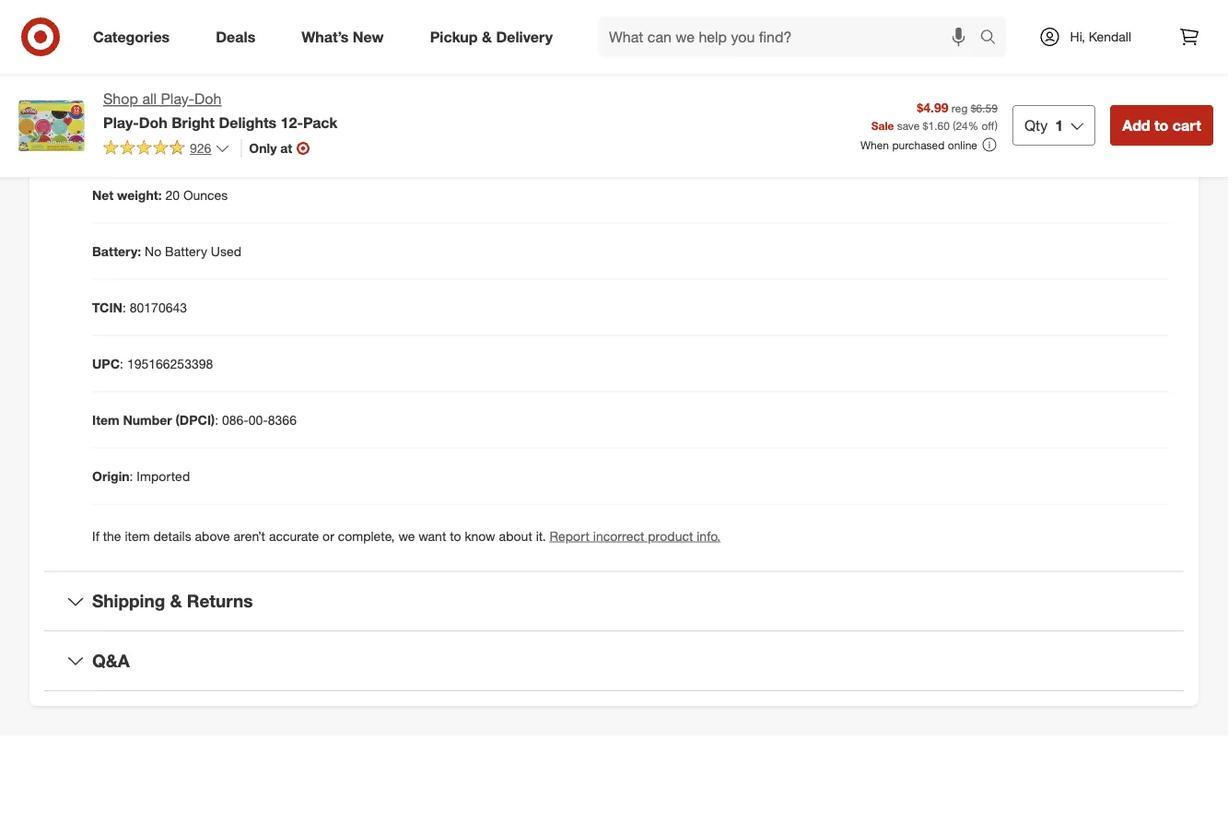 Task type: locate. For each thing, give the bounding box(es) containing it.
shop
[[103, 90, 138, 108]]

black
[[506, 130, 539, 146]]

to right the add
[[1155, 116, 1169, 134]]

delights
[[219, 113, 277, 131]]

if
[[92, 528, 99, 544]]

1 horizontal spatial to
[[1155, 116, 1169, 134]]

pickup & delivery link
[[415, 17, 576, 57]]

play- up "bright"
[[161, 90, 195, 108]]

play- down shop
[[103, 113, 139, 131]]

to right want
[[450, 528, 461, 544]]

1 vertical spatial doh
[[139, 113, 168, 131]]

& left returns
[[170, 590, 182, 612]]

only
[[249, 140, 277, 156]]

online
[[948, 138, 978, 152]]

know
[[465, 528, 496, 544]]

0 vertical spatial &
[[482, 28, 492, 46]]

: left 195166253398
[[120, 355, 124, 371]]

20
[[165, 187, 180, 203]]

80170643
[[130, 299, 187, 315]]

1 vertical spatial &
[[170, 590, 182, 612]]

doh
[[195, 90, 222, 108], [139, 113, 168, 131]]

deals link
[[200, 17, 279, 57]]

about
[[499, 528, 533, 544]]

086-
[[222, 411, 249, 428]]

pink,
[[354, 130, 382, 146]]

used
[[211, 243, 242, 259]]

0 vertical spatial doh
[[195, 90, 222, 108]]

when purchased online
[[861, 138, 978, 152]]

reg
[[952, 101, 968, 115]]

00-
[[249, 411, 268, 428]]

1 vertical spatial play-
[[103, 113, 139, 131]]

play-
[[161, 90, 195, 108], [103, 113, 139, 131]]

creative
[[213, 18, 261, 34]]

add
[[1123, 116, 1151, 134]]

What can we help you find? suggestions appear below search field
[[598, 17, 985, 57]]

focus:
[[169, 18, 209, 34]]

upc : 195166253398
[[92, 355, 213, 371]]

returns
[[187, 590, 253, 612]]

origin
[[92, 468, 130, 484]]

colors
[[92, 130, 133, 146]]

1
[[1056, 116, 1064, 134]]

0 horizontal spatial doh
[[139, 113, 168, 131]]

new
[[353, 28, 384, 46]]

image of play-doh bright delights 12-pack image
[[15, 88, 88, 162]]

we
[[399, 528, 415, 544]]

white,
[[196, 130, 232, 146]]

pickup & delivery
[[430, 28, 553, 46]]

hi, kendall
[[1071, 29, 1132, 45]]

report
[[550, 528, 590, 544]]

: left 80170643
[[123, 299, 126, 315]]

if the item details above aren't accurate or complete, we want to know about it. report incorrect product info.
[[92, 528, 721, 544]]

1 vertical spatial to
[[450, 528, 461, 544]]

off
[[982, 118, 995, 132]]

&
[[482, 28, 492, 46], [170, 590, 182, 612]]

battery: no battery used
[[92, 243, 242, 259]]

search button
[[972, 17, 1016, 61]]

: for 80170643
[[123, 299, 126, 315]]

0 horizontal spatial &
[[170, 590, 182, 612]]

doh up "bright"
[[195, 90, 222, 108]]

1 horizontal spatial play-
[[161, 90, 195, 108]]

qty
[[1025, 116, 1048, 134]]

item
[[125, 528, 150, 544]]

shop all play-doh play-doh bright delights 12-pack
[[103, 90, 338, 131]]

0 vertical spatial to
[[1155, 116, 1169, 134]]

: left the imported
[[130, 468, 133, 484]]

24
[[956, 118, 969, 132]]

& for pickup
[[482, 28, 492, 46]]

weight:
[[117, 187, 162, 203]]

: for imported
[[130, 468, 133, 484]]

above
[[195, 528, 230, 544]]

item number (dpci) : 086-00-8366
[[92, 411, 297, 428]]

to
[[1155, 116, 1169, 134], [450, 528, 461, 544]]

red,
[[428, 130, 454, 146]]

%
[[969, 118, 979, 132]]

aren't
[[234, 528, 266, 544]]

926 link
[[103, 139, 230, 160]]

1 horizontal spatial &
[[482, 28, 492, 46]]

& right 'pickup'
[[482, 28, 492, 46]]

add to cart
[[1123, 116, 1202, 134]]

0 horizontal spatial play-
[[103, 113, 139, 131]]

details
[[154, 528, 191, 544]]

& inside 'dropdown button'
[[170, 590, 182, 612]]

colors included: white, purple, blue, green, pink, yellow, red, orange, black
[[92, 130, 539, 146]]

shipping
[[92, 590, 165, 612]]

thinking
[[264, 18, 313, 34]]

:
[[123, 299, 126, 315], [120, 355, 124, 371], [215, 411, 219, 428], [130, 468, 133, 484]]

battery:
[[92, 243, 141, 259]]

info.
[[697, 528, 721, 544]]

(
[[953, 118, 956, 132]]

it.
[[536, 528, 546, 544]]

product
[[648, 528, 694, 544]]

0 vertical spatial play-
[[161, 90, 195, 108]]

doh down all
[[139, 113, 168, 131]]

incorrect
[[593, 528, 645, 544]]

pickup
[[430, 28, 478, 46]]

cart
[[1173, 116, 1202, 134]]

sculpting
[[151, 74, 206, 90]]



Task type: describe. For each thing, give the bounding box(es) containing it.
includes:
[[92, 74, 148, 90]]

deals
[[216, 28, 256, 46]]

qty 1
[[1025, 116, 1064, 134]]

tcin
[[92, 299, 123, 315]]

included:
[[136, 130, 193, 146]]

only at
[[249, 140, 292, 156]]

$4.99 reg $6.59 sale save $ 1.60 ( 24 % off )
[[872, 99, 998, 132]]

item
[[92, 411, 119, 428]]

accurate
[[269, 528, 319, 544]]

shipping & returns
[[92, 590, 253, 612]]

8366
[[268, 411, 297, 428]]

: for 195166253398
[[120, 355, 124, 371]]

add to cart button
[[1111, 105, 1214, 146]]

hi,
[[1071, 29, 1086, 45]]

tcin : 80170643
[[92, 299, 187, 315]]

purchased
[[893, 138, 945, 152]]

what's new link
[[286, 17, 407, 57]]

complete,
[[338, 528, 395, 544]]

bright
[[172, 113, 215, 131]]

all
[[142, 90, 157, 108]]

net
[[92, 187, 114, 203]]

no
[[145, 243, 162, 259]]

0 horizontal spatial to
[[450, 528, 461, 544]]

green,
[[312, 130, 351, 146]]

$6.59
[[971, 101, 998, 115]]

categories link
[[77, 17, 193, 57]]

sale
[[872, 118, 894, 132]]

q&a button
[[44, 632, 1185, 690]]

$
[[923, 118, 929, 132]]

)
[[995, 118, 998, 132]]

yellow,
[[386, 130, 424, 146]]

what's new
[[302, 28, 384, 46]]

what's
[[302, 28, 349, 46]]

report incorrect product info. button
[[550, 527, 721, 545]]

(dpci)
[[176, 411, 215, 428]]

search
[[972, 30, 1016, 48]]

to inside button
[[1155, 116, 1169, 134]]

purple,
[[236, 130, 276, 146]]

save
[[898, 118, 920, 132]]

net weight: 20 ounces
[[92, 187, 228, 203]]

12-
[[281, 113, 303, 131]]

orange,
[[457, 130, 503, 146]]

926
[[190, 140, 211, 156]]

blue,
[[280, 130, 309, 146]]

categories
[[93, 28, 170, 46]]

when
[[861, 138, 890, 152]]

educational focus: creative thinking
[[92, 18, 313, 34]]

includes: sculpting tool
[[92, 74, 233, 90]]

the
[[103, 528, 121, 544]]

ounces
[[183, 187, 228, 203]]

1.60
[[929, 118, 950, 132]]

origin : imported
[[92, 468, 190, 484]]

number
[[123, 411, 172, 428]]

q&a
[[92, 650, 130, 671]]

imported
[[137, 468, 190, 484]]

delivery
[[496, 28, 553, 46]]

tool
[[209, 74, 233, 90]]

& for shipping
[[170, 590, 182, 612]]

battery
[[165, 243, 207, 259]]

shipping & returns button
[[44, 572, 1185, 631]]

: left "086-"
[[215, 411, 219, 428]]

195166253398
[[127, 355, 213, 371]]

educational
[[92, 18, 165, 34]]

want
[[419, 528, 446, 544]]

upc
[[92, 355, 120, 371]]

1 horizontal spatial doh
[[195, 90, 222, 108]]



Task type: vqa. For each thing, say whether or not it's contained in the screenshot.
the right to
yes



